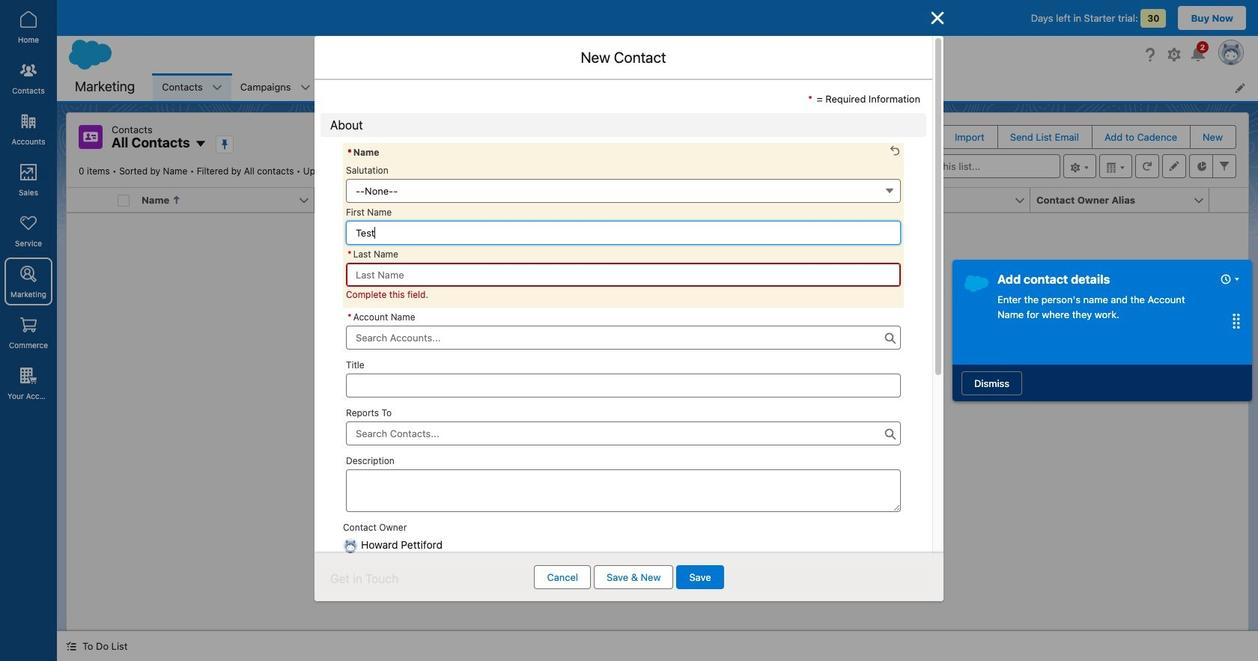 Task type: vqa. For each thing, say whether or not it's contained in the screenshot.
the Salutation - Current Selection: --None-- button
yes



Task type: describe. For each thing, give the bounding box(es) containing it.
account name element
[[315, 188, 503, 213]]

item number image
[[67, 188, 112, 212]]

First Name text field
[[346, 221, 901, 245]]

4 list item from the left
[[403, 73, 466, 101]]

3 list item from the left
[[320, 73, 403, 101]]

inverse image
[[929, 9, 947, 27]]

email element
[[852, 188, 1040, 213]]

status inside all contacts|contacts|list view element
[[547, 319, 769, 500]]

1 list item from the left
[[153, 73, 231, 101]]

select list display image
[[1100, 154, 1133, 178]]

phone element
[[673, 188, 861, 213]]

text default image
[[66, 642, 76, 652]]

name element
[[136, 188, 324, 213]]

Search All Contacts list view. search field
[[881, 154, 1061, 178]]



Task type: locate. For each thing, give the bounding box(es) containing it.
action image
[[1210, 188, 1249, 212]]

list
[[153, 73, 1259, 101]]

Search Contacts... text field
[[346, 421, 901, 445]]

Search Accounts... text field
[[346, 326, 901, 350]]

Last Name text field
[[346, 263, 901, 287]]

None text field
[[346, 374, 901, 398]]

status
[[547, 319, 769, 500]]

None text field
[[346, 469, 901, 512]]

Salutation - Current Selection: --None-- button
[[346, 179, 901, 203]]

list view controls image
[[1064, 154, 1097, 178]]

contact owner alias element
[[1031, 188, 1219, 213]]

list item
[[153, 73, 231, 101], [231, 73, 320, 101], [320, 73, 403, 101], [403, 73, 466, 101]]

cell
[[112, 188, 136, 213]]

title element
[[494, 188, 682, 213]]

2 list item from the left
[[231, 73, 320, 101]]

cell inside all contacts|contacts|list view element
[[112, 188, 136, 213]]

all contacts|contacts|list view element
[[66, 112, 1250, 632]]

action element
[[1210, 188, 1249, 213]]

all contacts status
[[79, 166, 303, 177]]

item number element
[[67, 188, 112, 213]]



